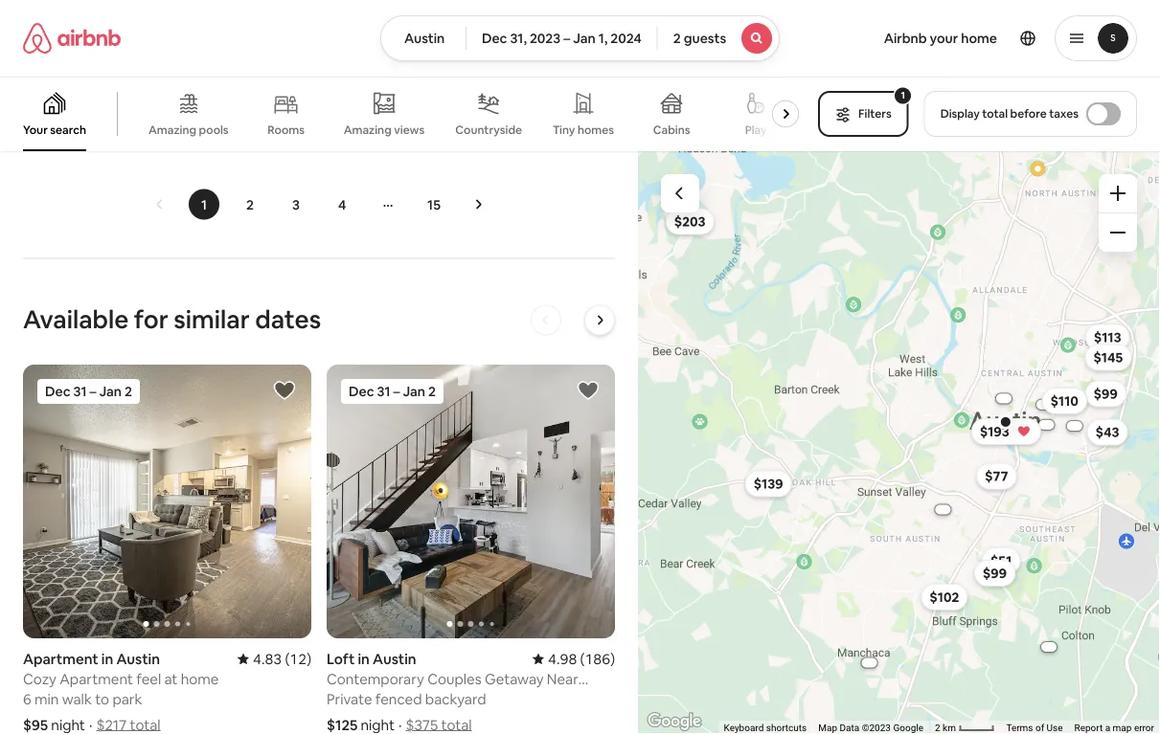 Task type: vqa. For each thing, say whether or not it's contained in the screenshot.
Amazing for Amazing views
yes



Task type: locate. For each thing, give the bounding box(es) containing it.
$193
[[980, 423, 1010, 441]]

guest up '$95'
[[331, 36, 372, 55]]

0 horizontal spatial total
[[138, 102, 168, 121]]

4 link
[[327, 190, 357, 220]]

1 right previous image
[[201, 196, 207, 214]]

austin inside button
[[404, 30, 445, 47]]

…
[[383, 194, 393, 211]]

amazing down $146 total button
[[148, 123, 196, 137]]

2 left beds
[[23, 76, 31, 95]]

google
[[893, 723, 924, 735]]

2 inside guest suite in manchaca getaway under the elms 2 beds
[[23, 76, 31, 95]]

backyard for guest suite in austin
[[429, 76, 490, 95]]

display total before taxes button
[[924, 91, 1137, 137]]

a
[[1105, 723, 1111, 735]]

airbnb
[[884, 30, 927, 47]]

guest
[[23, 36, 64, 55], [331, 36, 372, 55]]

in up under
[[103, 36, 115, 55]]

–
[[564, 30, 570, 47]]

apartment in austin cozy apartment feel at home 6 min walk to park
[[23, 650, 219, 709]]

search
[[50, 123, 86, 137]]

suite for manchaca
[[67, 36, 100, 55]]

2 for 2 guests
[[673, 30, 681, 47]]

0 vertical spatial home
[[961, 30, 997, 47]]

0 vertical spatial $99
[[1094, 386, 1118, 403]]

report
[[1075, 723, 1103, 735]]

private
[[331, 76, 376, 95], [327, 690, 372, 709]]

0 vertical spatial private fenced backyard
[[331, 76, 490, 95]]

31,
[[510, 30, 527, 47]]

0 vertical spatial 1
[[901, 89, 905, 102]]

cozy
[[23, 670, 57, 689]]

1 vertical spatial 1
[[201, 196, 207, 214]]

total
[[138, 102, 168, 121], [475, 102, 505, 121], [982, 106, 1008, 121]]

$99 button right $102 button
[[974, 560, 1016, 587]]

1 vertical spatial apartment
[[60, 670, 133, 689]]

group for loft in austin
[[327, 365, 615, 639]]

2 guest from the left
[[331, 36, 372, 55]]

group containing amazing views
[[0, 77, 807, 151]]

2 link
[[235, 190, 265, 220]]

$77 button
[[977, 463, 1017, 490]]

15 link
[[419, 190, 449, 220]]

amazing pools
[[148, 123, 229, 137]]

keyboard shortcuts button
[[724, 722, 807, 735]]

4.96 out of 5 average rating,  51 reviews image
[[541, 36, 615, 55]]

4
[[338, 196, 346, 214]]

$95 night
[[367, 102, 429, 121]]

available
[[23, 304, 129, 336]]

1 horizontal spatial 1
[[901, 89, 905, 102]]

total inside button
[[982, 106, 1008, 121]]

private fenced backyard inside available for similar dates group
[[327, 690, 486, 709]]

map
[[819, 723, 837, 735]]

night up views
[[395, 102, 429, 121]]

fenced
[[379, 76, 426, 95], [375, 690, 422, 709]]

1 horizontal spatial home
[[961, 30, 997, 47]]

suite
[[67, 36, 100, 55], [375, 36, 408, 55]]

total for display
[[982, 106, 1008, 121]]

apartment up to at the bottom left
[[60, 670, 133, 689]]

map data ©2023 google
[[819, 723, 924, 735]]

fenced for austin
[[375, 690, 422, 709]]

private fenced backyard down loft in austin
[[327, 690, 486, 709]]

1 vertical spatial home
[[181, 670, 219, 689]]

similar
[[174, 304, 250, 336]]

private fenced backyard
[[331, 76, 490, 95], [327, 690, 486, 709]]

zoom out image
[[1110, 225, 1126, 240]]

None search field
[[380, 15, 780, 61]]

total for $154
[[475, 102, 505, 121]]

guest up getaway
[[23, 36, 64, 55]]

2 left guests
[[673, 30, 681, 47]]

$146
[[103, 102, 134, 121]]

2 left km
[[935, 723, 941, 735]]

none search field containing austin
[[380, 15, 780, 61]]

data
[[840, 723, 860, 735]]

0 horizontal spatial suite
[[67, 36, 100, 55]]

15
[[427, 196, 441, 214]]

1 horizontal spatial suite
[[375, 36, 408, 55]]

the
[[127, 56, 150, 75]]

$113
[[1094, 329, 1122, 346]]

guest suite in austin
[[331, 36, 469, 55]]

total up countryside
[[475, 102, 505, 121]]

0 horizontal spatial guest
[[23, 36, 64, 55]]

4.98 (186)
[[548, 650, 615, 669]]

2 suite from the left
[[375, 36, 408, 55]]

1 night from the left
[[58, 102, 92, 121]]

0 horizontal spatial $99 button
[[974, 560, 1016, 587]]

(12)
[[285, 650, 311, 669]]

amazing for amazing views
[[344, 122, 392, 137]]

3
[[292, 196, 300, 214]]

2 guests button
[[657, 15, 780, 61]]

$99
[[1094, 386, 1118, 403], [983, 565, 1007, 582]]

private fenced backyard up $95 night
[[331, 76, 490, 95]]

private fenced backyard for in
[[331, 76, 490, 95]]

$102 button
[[921, 584, 968, 611]]

1 vertical spatial private fenced backyard
[[327, 690, 486, 709]]

4.96 (51)
[[557, 36, 615, 55]]

guest inside guest suite in manchaca getaway under the elms 2 beds
[[23, 36, 64, 55]]

1
[[901, 89, 905, 102], [201, 196, 207, 214]]

home inside the apartment in austin cozy apartment feel at home 6 min walk to park
[[181, 670, 219, 689]]

for
[[134, 304, 168, 336]]

1 guest from the left
[[23, 36, 64, 55]]

amazing down '$95'
[[344, 122, 392, 137]]

terms of use
[[1006, 723, 1063, 735]]

0 vertical spatial backyard
[[429, 76, 490, 95]]

2 right 1 link on the left top of the page
[[246, 196, 254, 214]]

fenced down loft in austin
[[375, 690, 422, 709]]

1 vertical spatial private
[[327, 690, 372, 709]]

$108
[[23, 102, 55, 121]]

night up search
[[58, 102, 92, 121]]

2 for 2 km
[[935, 723, 941, 735]]

home right your
[[961, 30, 997, 47]]

guest for guest suite in austin
[[331, 36, 372, 55]]

2024
[[611, 30, 642, 47]]

0 vertical spatial private
[[331, 76, 376, 95]]

4.83 out of 5 average rating,  12 reviews image
[[238, 650, 311, 669]]

in up to at the bottom left
[[101, 650, 113, 669]]

4.83 (12)
[[253, 650, 311, 669]]

1 horizontal spatial total
[[475, 102, 505, 121]]

2 horizontal spatial total
[[982, 106, 1008, 121]]

tiny
[[553, 123, 575, 137]]

amazing
[[344, 122, 392, 137], [148, 123, 196, 137]]

home right at
[[181, 670, 219, 689]]

1 horizontal spatial night
[[395, 102, 429, 121]]

4.83
[[253, 650, 282, 669]]

private inside available for similar dates group
[[327, 690, 372, 709]]

0 horizontal spatial home
[[181, 670, 219, 689]]

0 vertical spatial apartment
[[23, 650, 98, 669]]

©2023
[[862, 723, 891, 735]]

2 inside search field
[[673, 30, 681, 47]]

apartment up cozy
[[23, 650, 98, 669]]

suite up $95 night
[[375, 36, 408, 55]]

group
[[0, 77, 807, 151], [23, 365, 311, 639], [327, 365, 615, 639]]

total right "$146"
[[138, 102, 168, 121]]

2 for 2 link
[[246, 196, 254, 214]]

dates
[[255, 304, 321, 336]]

1 horizontal spatial guest
[[331, 36, 372, 55]]

0 vertical spatial fenced
[[379, 76, 426, 95]]

dec 31, 2023 – jan 1, 2024
[[482, 30, 642, 47]]

private up '$95'
[[331, 76, 376, 95]]

$110 button
[[1042, 388, 1087, 415]]

fenced inside available for similar dates group
[[375, 690, 422, 709]]

suite inside guest suite in manchaca getaway under the elms 2 beds
[[67, 36, 100, 55]]

$110
[[1051, 393, 1079, 410]]

fenced up $95 night
[[379, 76, 426, 95]]

amazing views
[[344, 122, 425, 137]]

$154 total
[[440, 102, 505, 121]]

private down "loft"
[[327, 690, 372, 709]]

3 link
[[281, 190, 311, 220]]

$139 button
[[745, 471, 792, 498]]

1 down airbnb
[[901, 89, 905, 102]]

0 horizontal spatial amazing
[[148, 123, 196, 137]]

1 horizontal spatial amazing
[[344, 122, 392, 137]]

1 vertical spatial $99
[[983, 565, 1007, 582]]

available for similar dates group
[[23, 285, 636, 735]]

$154
[[440, 102, 471, 121]]

(186)
[[580, 650, 615, 669]]

filters
[[859, 106, 892, 121]]

$99 button down $145
[[1085, 381, 1127, 408]]

suite up under
[[67, 36, 100, 55]]

0 vertical spatial $99 button
[[1085, 381, 1127, 408]]

airbnb your home link
[[873, 18, 1009, 58]]

1 vertical spatial $99 button
[[974, 560, 1016, 587]]

1 vertical spatial fenced
[[375, 690, 422, 709]]

total left before in the right top of the page
[[982, 106, 1008, 121]]

backyard inside available for similar dates group
[[425, 690, 486, 709]]

1 suite from the left
[[67, 36, 100, 55]]

in inside guest suite in manchaca getaway under the elms 2 beds
[[103, 36, 115, 55]]

0 horizontal spatial night
[[58, 102, 92, 121]]

1 vertical spatial backyard
[[425, 690, 486, 709]]

2 km
[[935, 723, 959, 735]]

homes
[[578, 123, 614, 137]]

2 night from the left
[[395, 102, 429, 121]]



Task type: describe. For each thing, give the bounding box(es) containing it.
0 horizontal spatial $99
[[983, 565, 1007, 582]]

countryside
[[455, 123, 522, 137]]

report a map error
[[1075, 723, 1155, 735]]

$146 total
[[103, 102, 168, 121]]

private for guest
[[331, 76, 376, 95]]

next image
[[472, 199, 484, 211]]

pools
[[199, 123, 229, 137]]

keyboard shortcuts
[[724, 723, 807, 735]]

4.98 out of 5 average rating,  186 reviews image
[[533, 650, 615, 669]]

2023
[[530, 30, 561, 47]]

dec
[[482, 30, 507, 47]]

use
[[1047, 723, 1063, 735]]

guest for guest suite in manchaca getaway under the elms 2 beds
[[23, 36, 64, 55]]

$113 button
[[1086, 324, 1130, 351]]

home inside profile element
[[961, 30, 997, 47]]

loft
[[327, 650, 355, 669]]

to
[[95, 690, 109, 709]]

add to wishlist: apartment in austin image
[[273, 379, 296, 402]]

add to wishlist: loft in austin image
[[577, 379, 600, 402]]

profile element
[[803, 0, 1137, 77]]

getaway
[[23, 56, 82, 75]]

manchaca
[[118, 36, 187, 55]]

display total before taxes
[[941, 106, 1079, 121]]

$43
[[1096, 424, 1120, 441]]

fenced for in
[[379, 76, 426, 95]]

beds
[[34, 76, 67, 95]]

$193 button
[[971, 419, 1041, 445]]

austin inside the apartment in austin cozy apartment feel at home 6 min walk to park
[[116, 650, 160, 669]]

in up $95 night
[[411, 36, 423, 55]]

$77
[[985, 468, 1008, 485]]

guest suite in manchaca getaway under the elms 2 beds
[[23, 36, 187, 95]]

total for $146
[[138, 102, 168, 121]]

terms
[[1006, 723, 1033, 735]]

$95
[[367, 102, 392, 121]]

available for similar dates
[[23, 304, 321, 336]]

$154 total button
[[440, 102, 505, 121]]

$203 button
[[666, 208, 714, 235]]

keyboard
[[724, 723, 764, 735]]

guests
[[684, 30, 726, 47]]

walk
[[62, 690, 92, 709]]

(51)
[[589, 36, 615, 55]]

$102
[[930, 589, 959, 606]]

$51
[[991, 553, 1012, 570]]

cabins
[[653, 123, 690, 137]]

error
[[1134, 723, 1155, 735]]

loft in austin
[[327, 650, 416, 669]]

taxes
[[1049, 106, 1079, 121]]

km
[[943, 723, 956, 735]]

views
[[394, 122, 425, 137]]

private fenced backyard for austin
[[327, 690, 486, 709]]

google map
showing 33 stays. including 2 saved stays. region
[[638, 151, 1160, 735]]

night for $108 night
[[58, 102, 92, 121]]

dec 31, 2023 – jan 1, 2024 button
[[466, 15, 658, 61]]

night for $95 night
[[395, 102, 429, 121]]

group for apartment in austin
[[23, 365, 311, 639]]

austin button
[[380, 15, 467, 61]]

at
[[164, 670, 178, 689]]

google image
[[643, 710, 706, 735]]

1 link
[[189, 190, 219, 220]]

of
[[1036, 723, 1045, 735]]

1 horizontal spatial $99 button
[[1085, 381, 1127, 408]]

4.98
[[548, 650, 577, 669]]

rooms
[[268, 123, 305, 137]]

under
[[85, 56, 124, 75]]

min
[[35, 690, 59, 709]]

your
[[930, 30, 958, 47]]

in right "loft"
[[358, 650, 370, 669]]

$108 night
[[23, 102, 92, 121]]

in inside the apartment in austin cozy apartment feel at home 6 min walk to park
[[101, 650, 113, 669]]

shortcuts
[[766, 723, 807, 735]]

6
[[23, 690, 31, 709]]

terms of use link
[[1006, 723, 1063, 735]]

play
[[745, 123, 767, 137]]

airbnb your home
[[884, 30, 997, 47]]

your search
[[23, 123, 86, 137]]

4.96
[[557, 36, 586, 55]]

private for loft
[[327, 690, 372, 709]]

$145
[[1094, 349, 1123, 366]]

$43 button
[[1087, 419, 1128, 446]]

display
[[941, 106, 980, 121]]

$146 total button
[[103, 102, 168, 121]]

track: circuit of the americas image
[[1158, 650, 1160, 665]]

previous image
[[154, 199, 166, 211]]

backyard for loft in austin
[[425, 690, 486, 709]]

1 horizontal spatial $99
[[1094, 386, 1118, 403]]

suite for austin
[[375, 36, 408, 55]]

$139
[[754, 476, 783, 493]]

$203
[[674, 213, 706, 230]]

2 km button
[[929, 721, 1001, 735]]

elms
[[153, 56, 184, 75]]

0 horizontal spatial 1
[[201, 196, 207, 214]]

map
[[1113, 723, 1132, 735]]

park
[[112, 690, 142, 709]]

zoom in image
[[1110, 186, 1126, 201]]

1,
[[599, 30, 608, 47]]

feel
[[136, 670, 161, 689]]

jan
[[573, 30, 596, 47]]

2 guests
[[673, 30, 726, 47]]

amazing for amazing pools
[[148, 123, 196, 137]]

report a map error link
[[1075, 723, 1155, 735]]



